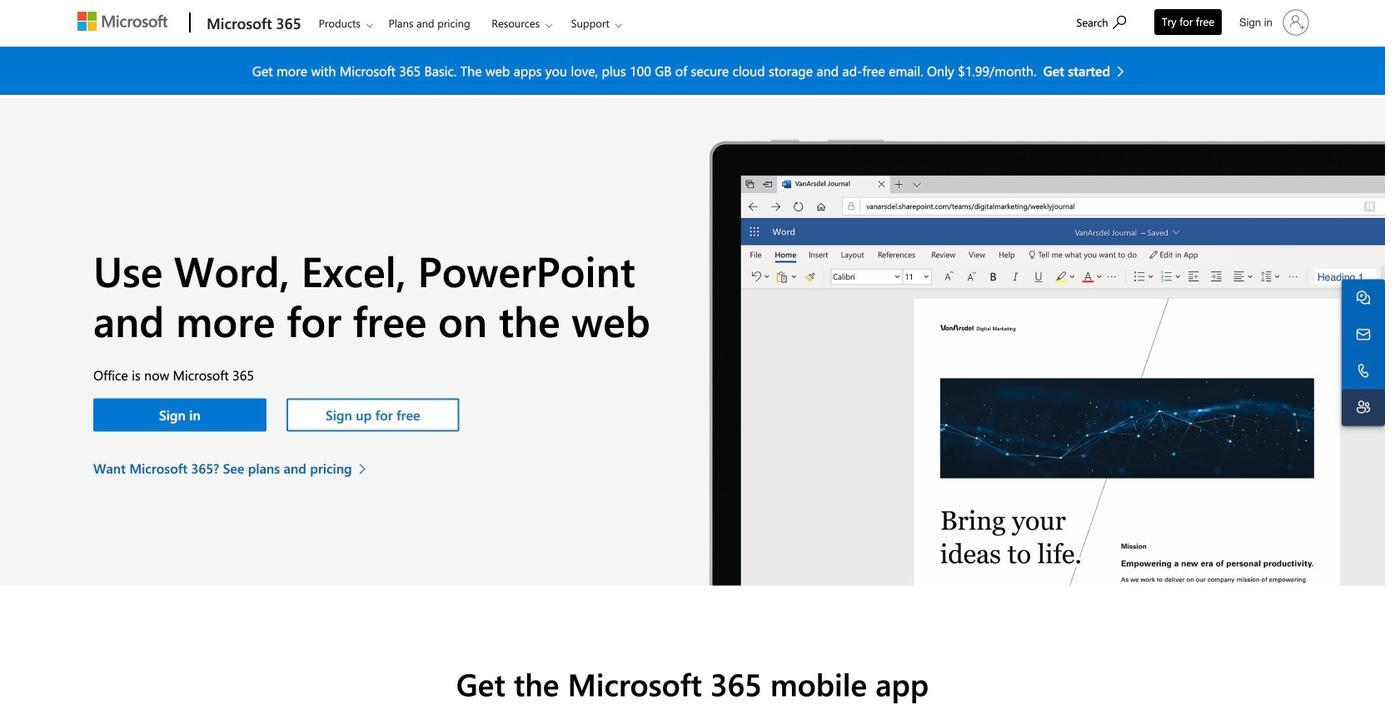 Task type: locate. For each thing, give the bounding box(es) containing it.
None search field
[[1068, 2, 1143, 40]]

a computer screen showing a resume being created in word on the web. image
[[693, 138, 1385, 586]]



Task type: describe. For each thing, give the bounding box(es) containing it.
microsoft image
[[78, 12, 168, 31]]



Task type: vqa. For each thing, say whether or not it's contained in the screenshot.
writing
no



